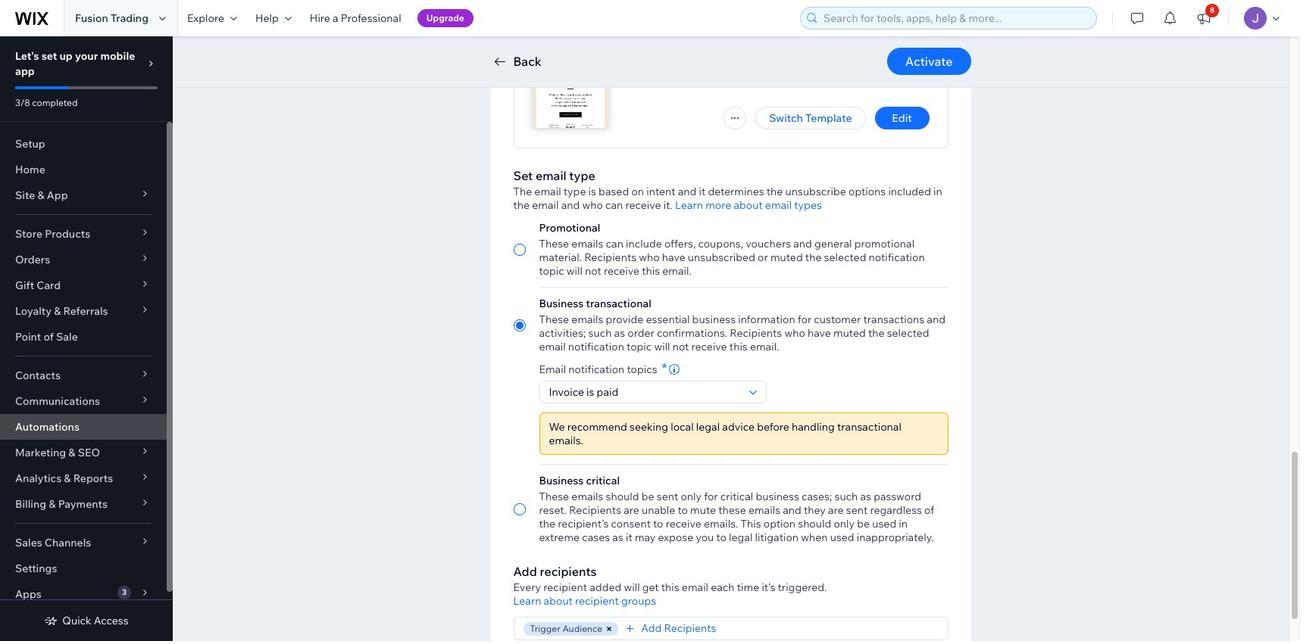 Task type: locate. For each thing, give the bounding box(es) containing it.
emails. inside the business critical these emails should be sent only for critical business cases; such as password reset. recipients are unable to mute these emails and they are sent regardless of the recipient's consent to receive emails. this option should only be used in extreme cases as it may expose you to legal litigation when used inappropriately.
[[704, 518, 738, 531]]

as right cases
[[613, 531, 624, 545]]

2 vertical spatial will
[[624, 581, 640, 595]]

it left determines
[[699, 185, 706, 199]]

these for business transactional
[[539, 313, 569, 327]]

these down promotional
[[539, 237, 569, 251]]

only right they
[[834, 518, 855, 531]]

hire a professional
[[310, 11, 401, 25]]

1 horizontal spatial of
[[925, 504, 934, 518]]

to
[[678, 504, 688, 518], [653, 518, 663, 531], [716, 531, 727, 545]]

0 horizontal spatial add
[[513, 565, 537, 580]]

1 horizontal spatial muted
[[834, 327, 866, 340]]

0 vertical spatial notification
[[869, 251, 925, 264]]

apps
[[15, 588, 41, 602]]

type left is
[[564, 185, 586, 199]]

3/8
[[15, 97, 30, 108]]

0 horizontal spatial are
[[624, 504, 639, 518]]

recipients up cases
[[569, 504, 621, 518]]

contacts
[[15, 369, 61, 383]]

1 horizontal spatial have
[[808, 327, 831, 340]]

2 business from the top
[[539, 474, 584, 488]]

who inside the email type is based on intent and it determines the unsubscribe options included in the email and who can receive it.
[[582, 199, 603, 212]]

1 vertical spatial only
[[834, 518, 855, 531]]

0 vertical spatial add
[[513, 565, 537, 580]]

0 horizontal spatial for
[[704, 490, 718, 504]]

1 horizontal spatial used
[[872, 518, 897, 531]]

will up *
[[654, 340, 670, 354]]

this down the "information"
[[730, 340, 748, 354]]

2 horizontal spatial who
[[785, 327, 805, 340]]

notification up email notification topics *
[[568, 340, 624, 354]]

1 vertical spatial topic
[[627, 340, 652, 354]]

2 these from the top
[[539, 313, 569, 327]]

learn up the "trigger"
[[513, 595, 541, 608]]

1 horizontal spatial should
[[798, 518, 831, 531]]

of left sale
[[44, 330, 54, 344]]

regardless
[[870, 504, 922, 518]]

back button
[[491, 52, 542, 70]]

will inside business transactional these emails provide essential business information for customer transactions and activities; such as order confirmations. recipients who have muted the selected email notification topic will not receive this email.
[[654, 340, 670, 354]]

topic up topics
[[627, 340, 652, 354]]

store
[[15, 227, 42, 241]]

1 these from the top
[[539, 237, 569, 251]]

1 vertical spatial such
[[835, 490, 858, 504]]

1 horizontal spatial only
[[834, 518, 855, 531]]

offers,
[[665, 237, 696, 251]]

selected right customer
[[887, 327, 929, 340]]

it inside the business critical these emails should be sent only for critical business cases; such as password reset. recipients are unable to mute these emails and they are sent regardless of the recipient's consent to receive emails. this option should only be used in extreme cases as it may expose you to legal litigation when used inappropriately.
[[626, 531, 633, 545]]

0 horizontal spatial should
[[606, 490, 639, 504]]

learn more about email types link
[[675, 199, 822, 212]]

0 vertical spatial should
[[606, 490, 639, 504]]

0 horizontal spatial learn
[[513, 595, 541, 608]]

& for billing
[[49, 498, 56, 511]]

in inside the business critical these emails should be sent only for critical business cases; such as password reset. recipients are unable to mute these emails and they are sent regardless of the recipient's consent to receive emails. this option should only be used in extreme cases as it may expose you to legal litigation when used inappropriately.
[[899, 518, 908, 531]]

add up every at the bottom left of page
[[513, 565, 537, 580]]

and left general
[[794, 237, 812, 251]]

for left customer
[[798, 313, 812, 327]]

add for recipients
[[641, 622, 662, 636]]

the inside the business critical these emails should be sent only for critical business cases; such as password reset. recipients are unable to mute these emails and they are sent regardless of the recipient's consent to receive emails. this option should only be used in extreme cases as it may expose you to legal litigation when used inappropriately.
[[539, 518, 556, 531]]

this inside business transactional these emails provide essential business information for customer transactions and activities; such as order confirmations. recipients who have muted the selected email notification topic will not receive this email.
[[730, 340, 748, 354]]

to right you
[[716, 531, 727, 545]]

these up the recipient's
[[539, 490, 569, 504]]

2 horizontal spatial this
[[730, 340, 748, 354]]

topic
[[539, 264, 564, 278], [627, 340, 652, 354]]

not down essential
[[673, 340, 689, 354]]

1 vertical spatial of
[[925, 504, 934, 518]]

1 horizontal spatial this
[[661, 581, 679, 595]]

should down 'cases;'
[[798, 518, 831, 531]]

email up email
[[539, 340, 566, 354]]

1 vertical spatial email.
[[750, 340, 779, 354]]

1 horizontal spatial sent
[[846, 504, 868, 518]]

can right is
[[605, 199, 623, 212]]

we recommend seeking local legal advice before handling transactional emails.
[[549, 421, 902, 448]]

these up email
[[539, 313, 569, 327]]

used right when
[[830, 531, 855, 545]]

for inside business transactional these emails provide essential business information for customer transactions and activities; such as order confirmations. recipients who have muted the selected email notification topic will not receive this email.
[[798, 313, 812, 327]]

and right 'it.'
[[678, 185, 697, 199]]

as left order
[[614, 327, 625, 340]]

0 horizontal spatial sent
[[657, 490, 678, 504]]

1 vertical spatial transactional
[[837, 421, 902, 434]]

2 vertical spatial who
[[785, 327, 805, 340]]

promotional these emails can include offers, coupons, vouchers and general promotional material. recipients who have unsubscribed or muted the selected notification topic will not receive this email.
[[539, 221, 925, 278]]

1 horizontal spatial email.
[[750, 340, 779, 354]]

it left 'may'
[[626, 531, 633, 545]]

app
[[47, 189, 68, 202]]

1 horizontal spatial to
[[678, 504, 688, 518]]

type up is
[[569, 168, 595, 183]]

email right set
[[536, 168, 567, 183]]

1 horizontal spatial add
[[641, 622, 662, 636]]

in
[[934, 185, 943, 199], [899, 518, 908, 531]]

0 horizontal spatial in
[[899, 518, 908, 531]]

for for only
[[704, 490, 718, 504]]

who left customer
[[785, 327, 805, 340]]

email. down the "information"
[[750, 340, 779, 354]]

0 horizontal spatial not
[[585, 264, 602, 278]]

are left unable at the bottom of page
[[624, 504, 639, 518]]

email. inside business transactional these emails provide essential business information for customer transactions and activities; such as order confirmations. recipients who have muted the selected email notification topic will not receive this email.
[[750, 340, 779, 354]]

trigger
[[530, 624, 561, 635]]

0 vertical spatial muted
[[771, 251, 803, 264]]

0 horizontal spatial have
[[662, 251, 686, 264]]

0 vertical spatial email.
[[662, 264, 692, 278]]

email
[[539, 363, 566, 377]]

automations
[[15, 421, 80, 434]]

Search for tools, apps, help & more... field
[[819, 8, 1092, 29]]

1 vertical spatial this
[[730, 340, 748, 354]]

store products
[[15, 227, 90, 241]]

0 horizontal spatial to
[[653, 518, 663, 531]]

selected up customer
[[824, 251, 867, 264]]

& right site on the top left of page
[[37, 189, 44, 202]]

0 vertical spatial can
[[605, 199, 623, 212]]

settings link
[[0, 556, 167, 582]]

1 vertical spatial not
[[673, 340, 689, 354]]

business transactional these emails provide essential business information for customer transactions and activities; such as order confirmations. recipients who have muted the selected email notification topic will not receive this email.
[[539, 297, 946, 354]]

0 horizontal spatial emails.
[[549, 434, 583, 448]]

in inside the email type is based on intent and it determines the unsubscribe options included in the email and who can receive it.
[[934, 185, 943, 199]]

about up trigger audience
[[544, 595, 573, 608]]

who inside business transactional these emails provide essential business information for customer transactions and activities; such as order confirmations. recipients who have muted the selected email notification topic will not receive this email.
[[785, 327, 805, 340]]

business inside business transactional these emails provide essential business information for customer transactions and activities; such as order confirmations. recipients who have muted the selected email notification topic will not receive this email.
[[539, 297, 584, 311]]

notification right email
[[569, 363, 625, 377]]

& right loyalty
[[54, 305, 61, 318]]

recipients inside business transactional these emails provide essential business information for customer transactions and activities; such as order confirmations. recipients who have muted the selected email notification topic will not receive this email.
[[730, 327, 782, 340]]

sent left "mute"
[[657, 490, 678, 504]]

0 vertical spatial who
[[582, 199, 603, 212]]

should up consent
[[606, 490, 639, 504]]

it inside the email type is based on intent and it determines the unsubscribe options included in the email and who can receive it.
[[699, 185, 706, 199]]

& inside dropdown button
[[54, 305, 61, 318]]

0 vertical spatial such
[[588, 327, 612, 340]]

1 vertical spatial who
[[639, 251, 660, 264]]

notification up transactions
[[869, 251, 925, 264]]

business inside the business critical these emails should be sent only for critical business cases; such as password reset. recipients are unable to mute these emails and they are sent regardless of the recipient's consent to receive emails. this option should only be used in extreme cases as it may expose you to legal litigation when used inappropriately.
[[539, 474, 584, 488]]

emails up litigation
[[749, 504, 781, 518]]

0 horizontal spatial be
[[642, 490, 654, 504]]

2 horizontal spatial will
[[654, 340, 670, 354]]

0 horizontal spatial this
[[642, 264, 660, 278]]

0 vertical spatial business
[[539, 297, 584, 311]]

0 horizontal spatial it
[[626, 531, 633, 545]]

of inside the business critical these emails should be sent only for critical business cases; such as password reset. recipients are unable to mute these emails and they are sent regardless of the recipient's consent to receive emails. this option should only be used in extreme cases as it may expose you to legal litigation when used inappropriately.
[[925, 504, 934, 518]]

& inside "popup button"
[[68, 446, 75, 460]]

1 vertical spatial business
[[756, 490, 799, 504]]

legal right local
[[696, 421, 720, 434]]

1 horizontal spatial legal
[[729, 531, 753, 545]]

these inside promotional these emails can include offers, coupons, vouchers and general promotional material. recipients who have unsubscribed or muted the selected notification topic will not receive this email.
[[539, 237, 569, 251]]

expose
[[658, 531, 694, 545]]

will down promotional
[[567, 264, 583, 278]]

recipient down recipients
[[544, 581, 587, 595]]

not right material.
[[585, 264, 602, 278]]

the right customer
[[868, 327, 885, 340]]

emails inside promotional these emails can include offers, coupons, vouchers and general promotional material. recipients who have unsubscribed or muted the selected notification topic will not receive this email.
[[572, 237, 604, 251]]

in right "included"
[[934, 185, 943, 199]]

switch template button
[[756, 107, 866, 130]]

1 horizontal spatial transactional
[[837, 421, 902, 434]]

type inside the email type is based on intent and it determines the unsubscribe options included in the email and who can receive it.
[[564, 185, 586, 199]]

1 vertical spatial it
[[626, 531, 633, 545]]

1 vertical spatial business
[[539, 474, 584, 488]]

be up consent
[[642, 490, 654, 504]]

quick
[[62, 615, 91, 628]]

email left each
[[682, 581, 709, 595]]

1 horizontal spatial it
[[699, 185, 706, 199]]

emails. up reset.
[[549, 434, 583, 448]]

for inside the business critical these emails should be sent only for critical business cases; such as password reset. recipients are unable to mute these emails and they are sent regardless of the recipient's consent to receive emails. this option should only be used in extreme cases as it may expose you to legal litigation when used inappropriately.
[[704, 490, 718, 504]]

critical up the recipient's
[[586, 474, 620, 488]]

will inside promotional these emails can include offers, coupons, vouchers and general promotional material. recipients who have unsubscribed or muted the selected notification topic will not receive this email.
[[567, 264, 583, 278]]

0 vertical spatial type
[[569, 168, 595, 183]]

of inside sidebar element
[[44, 330, 54, 344]]

8 button
[[1187, 0, 1221, 36]]

about right more
[[734, 199, 763, 212]]

such
[[588, 327, 612, 340], [835, 490, 858, 504]]

1 vertical spatial emails.
[[704, 518, 738, 531]]

1 horizontal spatial will
[[624, 581, 640, 595]]

0 horizontal spatial will
[[567, 264, 583, 278]]

0 horizontal spatial email.
[[662, 264, 692, 278]]

email right the
[[532, 199, 559, 212]]

about
[[734, 199, 763, 212], [544, 595, 573, 608]]

channels
[[45, 537, 91, 550]]

0 vertical spatial topic
[[539, 264, 564, 278]]

the left the recipient's
[[539, 518, 556, 531]]

access
[[94, 615, 129, 628]]

1 vertical spatial in
[[899, 518, 908, 531]]

transactional right handling at right bottom
[[837, 421, 902, 434]]

activate button
[[887, 48, 971, 75]]

0 horizontal spatial transactional
[[586, 297, 652, 311]]

& right billing
[[49, 498, 56, 511]]

reset.
[[539, 504, 567, 518]]

sales channels
[[15, 537, 91, 550]]

will left get in the bottom of the page
[[624, 581, 640, 595]]

1 horizontal spatial selected
[[887, 327, 929, 340]]

learn right 'it.'
[[675, 199, 703, 212]]

1 vertical spatial learn
[[513, 595, 541, 608]]

include
[[626, 237, 662, 251]]

0 vertical spatial in
[[934, 185, 943, 199]]

settings
[[15, 562, 57, 576]]

completed
[[32, 97, 78, 108]]

unsubscribe
[[785, 185, 846, 199]]

as left password
[[860, 490, 871, 504]]

in down password
[[899, 518, 908, 531]]

0 horizontal spatial selected
[[824, 251, 867, 264]]

and right transactions
[[927, 313, 946, 327]]

learn inside the add recipients every recipient added will get this email each time it's triggered. learn about recipient groups
[[513, 595, 541, 608]]

used
[[872, 518, 897, 531], [830, 531, 855, 545]]

email. inside promotional these emails can include offers, coupons, vouchers and general promotional material. recipients who have unsubscribed or muted the selected notification topic will not receive this email.
[[662, 264, 692, 278]]

legal down the these
[[729, 531, 753, 545]]

1 vertical spatial for
[[704, 490, 718, 504]]

inappropriately.
[[857, 531, 934, 545]]

email notification topics *
[[539, 360, 667, 377]]

topic down promotional
[[539, 264, 564, 278]]

contacts button
[[0, 363, 167, 389]]

1 vertical spatial can
[[606, 237, 624, 251]]

marketing & seo
[[15, 446, 100, 460]]

1 horizontal spatial business
[[756, 490, 799, 504]]

2 vertical spatial notification
[[569, 363, 625, 377]]

0 horizontal spatial legal
[[696, 421, 720, 434]]

such right 'cases;'
[[835, 490, 858, 504]]

business up the activities;
[[539, 297, 584, 311]]

sales
[[15, 537, 42, 550]]

& left reports
[[64, 472, 71, 486]]

these inside the business critical these emails should be sent only for critical business cases; such as password reset. recipients are unable to mute these emails and they are sent regardless of the recipient's consent to receive emails. this option should only be used in extreme cases as it may expose you to legal litigation when used inappropriately.
[[539, 490, 569, 504]]

included
[[888, 185, 931, 199]]

critical up the this
[[720, 490, 753, 504]]

can left 'include'
[[606, 237, 624, 251]]

1 horizontal spatial in
[[934, 185, 943, 199]]

of right regardless
[[925, 504, 934, 518]]

0 vertical spatial learn
[[675, 199, 703, 212]]

transactional up provide in the left of the page
[[586, 297, 652, 311]]

be left regardless
[[857, 518, 870, 531]]

point
[[15, 330, 41, 344]]

to right consent
[[653, 518, 663, 531]]

0 vertical spatial legal
[[696, 421, 720, 434]]

used down password
[[872, 518, 897, 531]]

1 horizontal spatial for
[[798, 313, 812, 327]]

1 vertical spatial critical
[[720, 490, 753, 504]]

of
[[44, 330, 54, 344], [925, 504, 934, 518]]

email left types
[[765, 199, 792, 212]]

let's
[[15, 49, 39, 63]]

template
[[806, 111, 852, 125]]

and left they
[[783, 504, 802, 518]]

notification
[[869, 251, 925, 264], [568, 340, 624, 354], [569, 363, 625, 377]]

email
[[536, 168, 567, 183], [535, 185, 561, 199], [532, 199, 559, 212], [765, 199, 792, 212], [539, 340, 566, 354], [682, 581, 709, 595]]

this down 'include'
[[642, 264, 660, 278]]

0 horizontal spatial business
[[692, 313, 736, 327]]

this right get in the bottom of the page
[[661, 581, 679, 595]]

0 horizontal spatial such
[[588, 327, 612, 340]]

provide
[[606, 313, 644, 327]]

they
[[804, 504, 826, 518]]

1 horizontal spatial emails.
[[704, 518, 738, 531]]

add inside the add recipients every recipient added will get this email each time it's triggered. learn about recipient groups
[[513, 565, 537, 580]]

0 vertical spatial about
[[734, 199, 763, 212]]

who left offers,
[[639, 251, 660, 264]]

email inside business transactional these emails provide essential business information for customer transactions and activities; such as order confirmations. recipients who have muted the selected email notification topic will not receive this email.
[[539, 340, 566, 354]]

have
[[662, 251, 686, 264], [808, 327, 831, 340]]

may
[[635, 531, 656, 545]]

who for email
[[582, 199, 603, 212]]

1 vertical spatial these
[[539, 313, 569, 327]]

legal
[[696, 421, 720, 434], [729, 531, 753, 545]]

customer
[[814, 313, 861, 327]]

0 vertical spatial critical
[[586, 474, 620, 488]]

options
[[849, 185, 886, 199]]

0 vertical spatial emails.
[[549, 434, 583, 448]]

such up email notification topics *
[[588, 327, 612, 340]]

2 vertical spatial as
[[613, 531, 624, 545]]

have inside business transactional these emails provide essential business information for customer transactions and activities; such as order confirmations. recipients who have muted the selected email notification topic will not receive this email.
[[808, 327, 831, 340]]

these
[[539, 237, 569, 251], [539, 313, 569, 327], [539, 490, 569, 504]]

payments
[[58, 498, 108, 511]]

who up promotional
[[582, 199, 603, 212]]

sent
[[657, 490, 678, 504], [846, 504, 868, 518]]

emails left provide in the left of the page
[[572, 313, 604, 327]]

& left seo
[[68, 446, 75, 460]]

1 business from the top
[[539, 297, 584, 311]]

email. down offers,
[[662, 264, 692, 278]]

legal inside the business critical these emails should be sent only for critical business cases; such as password reset. recipients are unable to mute these emails and they are sent regardless of the recipient's consent to receive emails. this option should only be used in extreme cases as it may expose you to legal litigation when used inappropriately.
[[729, 531, 753, 545]]

only right unable at the bottom of page
[[681, 490, 702, 504]]

be
[[642, 490, 654, 504], [857, 518, 870, 531]]

to left "mute"
[[678, 504, 688, 518]]

analytics
[[15, 472, 62, 486]]

receive inside the email type is based on intent and it determines the unsubscribe options included in the email and who can receive it.
[[626, 199, 661, 212]]

0 horizontal spatial muted
[[771, 251, 803, 264]]

recipients right material.
[[584, 251, 637, 264]]

the
[[513, 185, 532, 199]]

2 vertical spatial this
[[661, 581, 679, 595]]

business up reset.
[[539, 474, 584, 488]]

for left the these
[[704, 490, 718, 504]]

1 vertical spatial type
[[564, 185, 586, 199]]

add recipients
[[641, 622, 716, 636]]

emails.
[[549, 434, 583, 448], [704, 518, 738, 531]]

time
[[737, 581, 759, 595]]

business up option
[[756, 490, 799, 504]]

are right they
[[828, 504, 844, 518]]

1 horizontal spatial are
[[828, 504, 844, 518]]

3 these from the top
[[539, 490, 569, 504]]

1 vertical spatial about
[[544, 595, 573, 608]]

0 vertical spatial will
[[567, 264, 583, 278]]

2 are from the left
[[828, 504, 844, 518]]

will inside the add recipients every recipient added will get this email each time it's triggered. learn about recipient groups
[[624, 581, 640, 595]]

business right essential
[[692, 313, 736, 327]]

emails down promotional
[[572, 237, 604, 251]]

recipients down the add recipients every recipient added will get this email each time it's triggered. learn about recipient groups
[[664, 622, 716, 636]]

sent left regardless
[[846, 504, 868, 518]]

every
[[513, 581, 541, 595]]

the
[[767, 185, 783, 199], [513, 199, 530, 212], [805, 251, 822, 264], [868, 327, 885, 340], [539, 518, 556, 531]]

8
[[1210, 5, 1215, 15]]

1 horizontal spatial critical
[[720, 490, 753, 504]]

0 horizontal spatial only
[[681, 490, 702, 504]]

0 vertical spatial have
[[662, 251, 686, 264]]

1 horizontal spatial such
[[835, 490, 858, 504]]

type for the email type is based on intent and it determines the unsubscribe options included in the email and who can receive it.
[[564, 185, 586, 199]]

add down groups at the bottom of page
[[641, 622, 662, 636]]

& inside 'dropdown button'
[[64, 472, 71, 486]]

these inside business transactional these emails provide essential business information for customer transactions and activities; such as order confirmations. recipients who have muted the selected email notification topic will not receive this email.
[[539, 313, 569, 327]]

groups
[[621, 595, 656, 608]]

up
[[59, 49, 73, 63]]

essential
[[646, 313, 690, 327]]

the right vouchers
[[805, 251, 822, 264]]

analytics & reports
[[15, 472, 113, 486]]

0 vertical spatial business
[[692, 313, 736, 327]]

point of sale
[[15, 330, 78, 344]]

selected inside promotional these emails can include offers, coupons, vouchers and general promotional material. recipients who have unsubscribed or muted the selected notification topic will not receive this email.
[[824, 251, 867, 264]]

and inside business transactional these emails provide essential business information for customer transactions and activities; such as order confirmations. recipients who have muted the selected email notification topic will not receive this email.
[[927, 313, 946, 327]]

& for marketing
[[68, 446, 75, 460]]

emails. inside we recommend seeking local legal advice before handling transactional emails.
[[549, 434, 583, 448]]

point of sale link
[[0, 324, 167, 350]]

activate
[[905, 54, 953, 69]]

topic inside business transactional these emails provide essential business information for customer transactions and activities; such as order confirmations. recipients who have muted the selected email notification topic will not receive this email.
[[627, 340, 652, 354]]

0 vertical spatial only
[[681, 490, 702, 504]]

reports
[[73, 472, 113, 486]]



Task type: describe. For each thing, give the bounding box(es) containing it.
setup link
[[0, 131, 167, 157]]

3
[[122, 588, 127, 598]]

transactions
[[863, 313, 925, 327]]

let's set up your mobile app
[[15, 49, 135, 78]]

these for business critical
[[539, 490, 569, 504]]

general
[[815, 237, 852, 251]]

your
[[75, 49, 98, 63]]

is
[[588, 185, 596, 199]]

marketing
[[15, 446, 66, 460]]

option
[[764, 518, 796, 531]]

& for loyalty
[[54, 305, 61, 318]]

site & app button
[[0, 183, 167, 208]]

back
[[513, 54, 542, 69]]

edit
[[892, 111, 912, 125]]

home link
[[0, 157, 167, 183]]

transactional inside business transactional these emails provide essential business information for customer transactions and activities; such as order confirmations. recipients who have muted the selected email notification topic will not receive this email.
[[586, 297, 652, 311]]

1 vertical spatial as
[[860, 490, 871, 504]]

promotional
[[854, 237, 915, 251]]

cases
[[582, 531, 610, 545]]

promotional
[[539, 221, 600, 235]]

the left types
[[767, 185, 783, 199]]

edit button
[[875, 107, 929, 130]]

notification inside promotional these emails can include offers, coupons, vouchers and general promotional material. recipients who have unsubscribed or muted the selected notification topic will not receive this email.
[[869, 251, 925, 264]]

1 are from the left
[[624, 504, 639, 518]]

gift
[[15, 279, 34, 293]]

confirmations.
[[657, 327, 728, 340]]

loyalty & referrals
[[15, 305, 108, 318]]

notification inside email notification topics *
[[569, 363, 625, 377]]

learn about recipient groups link
[[513, 595, 656, 608]]

0 vertical spatial be
[[642, 490, 654, 504]]

intent
[[647, 185, 676, 199]]

for for information
[[798, 313, 812, 327]]

recipients inside the business critical these emails should be sent only for critical business cases; such as password reset. recipients are unable to mute these emails and they are sent regardless of the recipient's consent to receive emails. this option should only be used in extreme cases as it may expose you to legal litigation when used inappropriately.
[[569, 504, 621, 518]]

communications
[[15, 395, 100, 408]]

about inside the add recipients every recipient added will get this email each time it's triggered. learn about recipient groups
[[544, 595, 573, 608]]

and inside the business critical these emails should be sent only for critical business cases; such as password reset. recipients are unable to mute these emails and they are sent regardless of the recipient's consent to receive emails. this option should only be used in extreme cases as it may expose you to legal litigation when used inappropriately.
[[783, 504, 802, 518]]

billing & payments button
[[0, 492, 167, 518]]

add for recipients
[[513, 565, 537, 580]]

password
[[874, 490, 921, 504]]

sidebar element
[[0, 36, 173, 642]]

this inside the add recipients every recipient added will get this email each time it's triggered. learn about recipient groups
[[661, 581, 679, 595]]

and up promotional
[[561, 199, 580, 212]]

business for business critical these emails should be sent only for critical business cases; such as password reset. recipients are unable to mute these emails and they are sent regardless of the recipient's consent to receive emails. this option should only be used in extreme cases as it may expose you to legal litigation when used inappropriately.
[[539, 474, 584, 488]]

1 vertical spatial be
[[857, 518, 870, 531]]

topics
[[627, 363, 657, 377]]

fusion trading
[[75, 11, 149, 25]]

muted inside business transactional these emails provide essential business information for customer transactions and activities; such as order confirmations. recipients who have muted the selected email notification topic will not receive this email.
[[834, 327, 866, 340]]

type for set email type
[[569, 168, 595, 183]]

seeking
[[630, 421, 668, 434]]

emails up the recipient's
[[572, 490, 604, 504]]

unsubscribed
[[688, 251, 755, 264]]

2 horizontal spatial to
[[716, 531, 727, 545]]

can inside promotional these emails can include offers, coupons, vouchers and general promotional material. recipients who have unsubscribed or muted the selected notification topic will not receive this email.
[[606, 237, 624, 251]]

who inside promotional these emails can include offers, coupons, vouchers and general promotional material. recipients who have unsubscribed or muted the selected notification topic will not receive this email.
[[639, 251, 660, 264]]

as inside business transactional these emails provide essential business information for customer transactions and activities; such as order confirmations. recipients who have muted the selected email notification topic will not receive this email.
[[614, 327, 625, 340]]

communications button
[[0, 389, 167, 415]]

not inside business transactional these emails provide essential business information for customer transactions and activities; such as order confirmations. recipients who have muted the selected email notification topic will not receive this email.
[[673, 340, 689, 354]]

loyalty & referrals button
[[0, 299, 167, 324]]

business for business transactional these emails provide essential business information for customer transactions and activities; such as order confirmations. recipients who have muted the selected email notification topic will not receive this email.
[[539, 297, 584, 311]]

switch template
[[769, 111, 852, 125]]

the inside business transactional these emails provide essential business information for customer transactions and activities; such as order confirmations. recipients who have muted the selected email notification topic will not receive this email.
[[868, 327, 885, 340]]

& for site
[[37, 189, 44, 202]]

the down set
[[513, 199, 530, 212]]

topic inside promotional these emails can include offers, coupons, vouchers and general promotional material. recipients who have unsubscribed or muted the selected notification topic will not receive this email.
[[539, 264, 564, 278]]

Email notification topics field
[[544, 382, 745, 403]]

recipients
[[540, 565, 597, 580]]

we
[[549, 421, 565, 434]]

it's
[[762, 581, 776, 595]]

not inside promotional these emails can include offers, coupons, vouchers and general promotional material. recipients who have unsubscribed or muted the selected notification topic will not receive this email.
[[585, 264, 602, 278]]

such inside the business critical these emails should be sent only for critical business cases; such as password reset. recipients are unable to mute these emails and they are sent regardless of the recipient's consent to receive emails. this option should only be used in extreme cases as it may expose you to legal litigation when used inappropriately.
[[835, 490, 858, 504]]

sale
[[56, 330, 78, 344]]

notification inside business transactional these emails provide essential business information for customer transactions and activities; such as order confirmations. recipients who have muted the selected email notification topic will not receive this email.
[[568, 340, 624, 354]]

who for transactional
[[785, 327, 805, 340]]

consent
[[611, 518, 651, 531]]

recommend
[[567, 421, 627, 434]]

business inside the business critical these emails should be sent only for critical business cases; such as password reset. recipients are unable to mute these emails and they are sent regardless of the recipient's consent to receive emails. this option should only be used in extreme cases as it may expose you to legal litigation when used inappropriately.
[[756, 490, 799, 504]]

handling
[[792, 421, 835, 434]]

email inside the add recipients every recipient added will get this email each time it's triggered. learn about recipient groups
[[682, 581, 709, 595]]

have inside promotional these emails can include offers, coupons, vouchers and general promotional material. recipients who have unsubscribed or muted the selected notification topic will not receive this email.
[[662, 251, 686, 264]]

business inside business transactional these emails provide essential business information for customer transactions and activities; such as order confirmations. recipients who have muted the selected email notification topic will not receive this email.
[[692, 313, 736, 327]]

billing
[[15, 498, 46, 511]]

1 horizontal spatial learn
[[675, 199, 703, 212]]

quick access button
[[44, 615, 129, 628]]

recipient up audience
[[575, 595, 619, 608]]

& for analytics
[[64, 472, 71, 486]]

3/8 completed
[[15, 97, 78, 108]]

cases;
[[802, 490, 832, 504]]

setup
[[15, 137, 45, 151]]

and inside promotional these emails can include offers, coupons, vouchers and general promotional material. recipients who have unsubscribed or muted the selected notification topic will not receive this email.
[[794, 237, 812, 251]]

order
[[628, 327, 655, 340]]

set
[[41, 49, 57, 63]]

app
[[15, 64, 35, 78]]

preview image
[[532, 52, 608, 128]]

legal inside we recommend seeking local legal advice before handling transactional emails.
[[696, 421, 720, 434]]

a
[[333, 11, 338, 25]]

receive inside the business critical these emails should be sent only for critical business cases; such as password reset. recipients are unable to mute these emails and they are sent regardless of the recipient's consent to receive emails. this option should only be used in extreme cases as it may expose you to legal litigation when used inappropriately.
[[666, 518, 702, 531]]

selected inside business transactional these emails provide essential business information for customer transactions and activities; such as order confirmations. recipients who have muted the selected email notification topic will not receive this email.
[[887, 327, 929, 340]]

can inside the email type is based on intent and it determines the unsubscribe options included in the email and who can receive it.
[[605, 199, 623, 212]]

before
[[757, 421, 790, 434]]

types
[[794, 199, 822, 212]]

gift card
[[15, 279, 61, 293]]

get
[[642, 581, 659, 595]]

0 horizontal spatial used
[[830, 531, 855, 545]]

*
[[662, 360, 667, 377]]

vouchers
[[746, 237, 791, 251]]

this inside promotional these emails can include offers, coupons, vouchers and general promotional material. recipients who have unsubscribed or muted the selected notification topic will not receive this email.
[[642, 264, 660, 278]]

emails inside business transactional these emails provide essential business information for customer transactions and activities; such as order confirmations. recipients who have muted the selected email notification topic will not receive this email.
[[572, 313, 604, 327]]

quick access
[[62, 615, 129, 628]]

audience
[[563, 624, 603, 635]]

1 horizontal spatial about
[[734, 199, 763, 212]]

extreme
[[539, 531, 580, 545]]

fusion
[[75, 11, 108, 25]]

sales channels button
[[0, 530, 167, 556]]

recipient's
[[558, 518, 609, 531]]

local
[[671, 421, 694, 434]]

recipients inside promotional these emails can include offers, coupons, vouchers and general promotional material. recipients who have unsubscribed or muted the selected notification topic will not receive this email.
[[584, 251, 637, 264]]

such inside business transactional these emails provide essential business information for customer transactions and activities; such as order confirmations. recipients who have muted the selected email notification topic will not receive this email.
[[588, 327, 612, 340]]

transactional inside we recommend seeking local legal advice before handling transactional emails.
[[837, 421, 902, 434]]

help
[[255, 11, 279, 25]]

home
[[15, 163, 45, 177]]

mute
[[690, 504, 716, 518]]

unable
[[642, 504, 675, 518]]

muted inside promotional these emails can include offers, coupons, vouchers and general promotional material. recipients who have unsubscribed or muted the selected notification topic will not receive this email.
[[771, 251, 803, 264]]

analytics & reports button
[[0, 466, 167, 492]]

hire a professional link
[[301, 0, 410, 36]]

mobile
[[100, 49, 135, 63]]

litigation
[[755, 531, 799, 545]]

when
[[801, 531, 828, 545]]

receive inside business transactional these emails provide essential business information for customer transactions and activities; such as order confirmations. recipients who have muted the selected email notification topic will not receive this email.
[[692, 340, 727, 354]]

receive inside promotional these emails can include offers, coupons, vouchers and general promotional material. recipients who have unsubscribed or muted the selected notification topic will not receive this email.
[[604, 264, 640, 278]]

trading
[[111, 11, 149, 25]]

the inside promotional these emails can include offers, coupons, vouchers and general promotional material. recipients who have unsubscribed or muted the selected notification topic will not receive this email.
[[805, 251, 822, 264]]

email down set email type
[[535, 185, 561, 199]]

material.
[[539, 251, 582, 264]]

upgrade
[[426, 12, 464, 23]]

store products button
[[0, 221, 167, 247]]

set email type
[[513, 168, 595, 183]]

you
[[696, 531, 714, 545]]

based
[[599, 185, 629, 199]]



